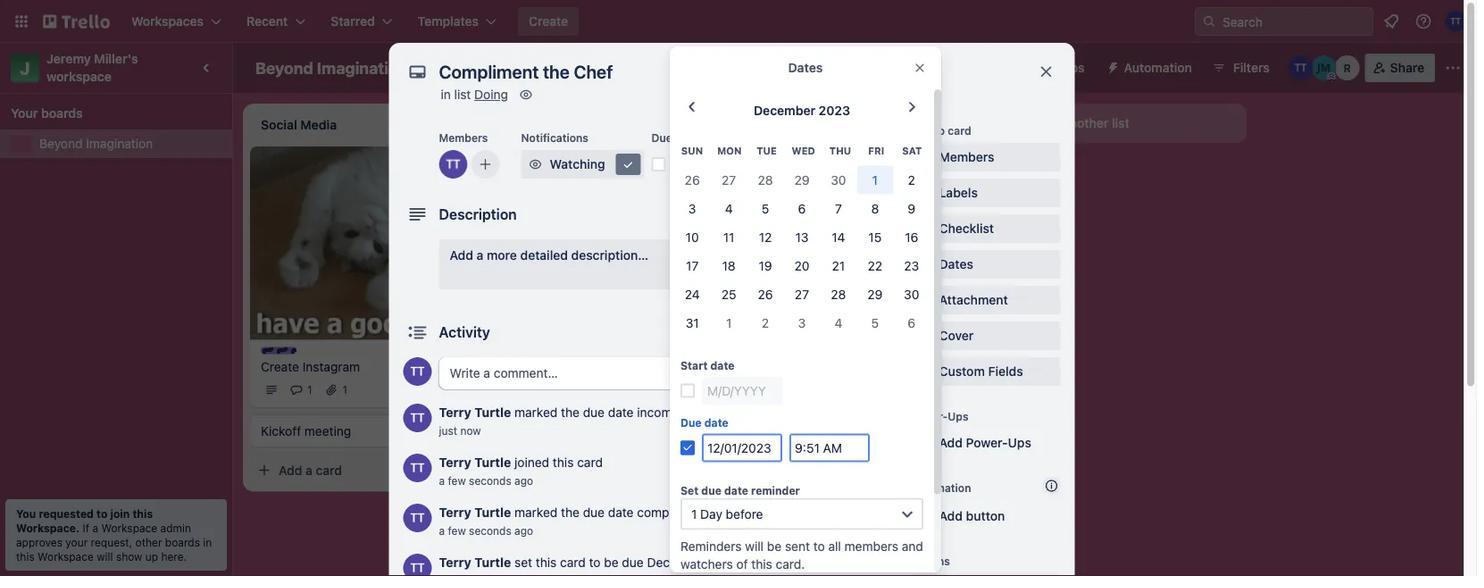 Task type: describe. For each thing, give the bounding box(es) containing it.
2 vertical spatial workspace
[[38, 550, 94, 563]]

date inside terry turtle marked the due date incomplete just now
[[608, 405, 634, 420]]

power-ups inside button
[[1019, 60, 1085, 75]]

11 button
[[711, 223, 747, 251]]

add button
[[939, 509, 1005, 523]]

20
[[794, 258, 810, 273]]

1 vertical spatial 29 button
[[857, 280, 893, 308]]

13
[[795, 229, 809, 244]]

0 vertical spatial 4 button
[[711, 194, 747, 223]]

1 left "day"
[[691, 506, 697, 521]]

1 vertical spatial 1 button
[[711, 308, 747, 337]]

power-ups button
[[984, 54, 1095, 82]]

2 vertical spatial power-
[[966, 435, 1008, 450]]

watching
[[550, 157, 605, 171]]

add down custom on the right of page
[[939, 435, 963, 450]]

terry turtle set this card to be due dec 1 at 9:51 am
[[439, 555, 744, 570]]

if
[[83, 522, 89, 534]]

this inside the if a workspace admin approves your request, other boards in this workspace will show up here.
[[16, 550, 35, 563]]

0 horizontal spatial 2
[[762, 315, 769, 330]]

compliment the chef
[[514, 205, 637, 220]]

card down description…
[[569, 269, 596, 284]]

custom fields button
[[910, 363, 1061, 380]]

1 inside option
[[559, 230, 564, 242]]

notifications
[[521, 131, 589, 144]]

board link
[[606, 54, 682, 82]]

0 horizontal spatial 9:51
[[697, 555, 722, 570]]

customize views image
[[691, 59, 708, 77]]

1 inside button
[[707, 157, 712, 171]]

to inside you requested to join this workspace.
[[96, 507, 107, 520]]

dec 1 at 9:51 am button
[[669, 150, 807, 179]]

0 horizontal spatial dates
[[788, 60, 823, 75]]

1 horizontal spatial in
[[441, 87, 451, 102]]

due inside terry turtle marked the due date incomplete just now
[[583, 405, 605, 420]]

1 down instagram
[[343, 383, 348, 396]]

0 horizontal spatial list
[[454, 87, 471, 102]]

a inside terry turtle marked the due date complete a few seconds ago
[[439, 524, 445, 537]]

compliment the chef link
[[514, 204, 722, 221]]

sm image left mark due date as complete checkbox
[[619, 155, 637, 173]]

0 horizontal spatial be
[[604, 555, 619, 570]]

reminders
[[681, 538, 742, 553]]

date right 'incomplete'
[[704, 416, 729, 429]]

sm image for labels
[[916, 184, 934, 202]]

20 button
[[784, 251, 820, 280]]

dates button
[[910, 250, 1061, 279]]

23
[[904, 258, 919, 273]]

day
[[700, 506, 722, 521]]

marked for marked the due date complete
[[514, 505, 558, 520]]

ups inside button
[[1061, 60, 1085, 75]]

25 button
[[711, 280, 747, 308]]

29 for the bottommost 29 button
[[867, 287, 883, 301]]

color: purple, title: none image
[[261, 347, 296, 354]]

admin
[[160, 522, 191, 534]]

hide
[[812, 325, 840, 339]]

terry for terry turtle joined this card a few seconds ago
[[439, 455, 471, 470]]

0 vertical spatial boards
[[41, 106, 83, 121]]

start date
[[681, 359, 735, 372]]

add down kickoff
[[279, 463, 302, 477]]

card down thu at the right of page
[[823, 162, 849, 177]]

workspace visible
[[484, 60, 591, 75]]

add another list button
[[1004, 104, 1247, 143]]

the for incomplete
[[561, 405, 580, 420]]

Add time text field
[[789, 433, 870, 462]]

0 horizontal spatial add a card button
[[250, 456, 450, 484]]

0 horizontal spatial automation
[[910, 481, 971, 494]]

request,
[[91, 536, 132, 548]]

more
[[487, 248, 517, 263]]

tue
[[757, 145, 777, 157]]

0 horizontal spatial 28 button
[[747, 165, 784, 194]]

26 for leftmost 26 button
[[685, 172, 700, 187]]

workspace.
[[16, 522, 80, 534]]

27 for topmost 27 'button'
[[722, 172, 736, 187]]

17
[[686, 258, 699, 273]]

automation button
[[1099, 54, 1203, 82]]

1 horizontal spatial 4 button
[[820, 308, 857, 337]]

2 vertical spatial dec
[[647, 555, 670, 570]]

card down meeting
[[316, 463, 342, 477]]

attachment
[[939, 292, 1008, 307]]

0 horizontal spatial 26 button
[[674, 165, 711, 194]]

to down terry turtle marked the due date complete a few seconds ago
[[589, 555, 601, 570]]

jeremy
[[46, 51, 91, 66]]

a few seconds ago link for marked the due date complete
[[439, 524, 533, 537]]

0 vertical spatial add a card button
[[757, 155, 957, 184]]

0 vertical spatial 5 button
[[747, 194, 784, 223]]

members
[[844, 538, 898, 553]]

28 for the left 28 button
[[758, 172, 773, 187]]

sent
[[785, 538, 810, 553]]

22
[[868, 258, 882, 273]]

1 left watchers
[[673, 555, 679, 570]]

incomplete
[[637, 405, 701, 420]]

few inside terry turtle joined this card a few seconds ago
[[448, 474, 466, 487]]

card.
[[776, 556, 805, 571]]

create for create instagram
[[261, 359, 299, 374]]

to up members "link"
[[934, 124, 945, 137]]

1 horizontal spatial ups
[[1008, 435, 1031, 450]]

Write a comment text field
[[439, 357, 896, 389]]

labels
[[939, 185, 978, 200]]

0 notifications image
[[1381, 11, 1402, 32]]

0 horizontal spatial power-ups
[[910, 410, 969, 422]]

due inside terry turtle marked the due date complete a few seconds ago
[[583, 505, 605, 520]]

this inside "reminders will be sent to all members and watchers of this card."
[[751, 556, 772, 571]]

beyond imagination inside text box
[[255, 58, 408, 77]]

30 for bottom 30 button
[[904, 287, 919, 301]]

create from template… image for the top add a card button
[[965, 163, 979, 177]]

1 vertical spatial at
[[682, 555, 693, 570]]

other
[[135, 536, 162, 548]]

board
[[636, 60, 671, 75]]

r button
[[1335, 55, 1360, 80]]

10
[[686, 229, 699, 244]]

0 vertical spatial the
[[587, 205, 606, 220]]

6 for 6 button to the bottom
[[908, 315, 916, 330]]

1 horizontal spatial 2
[[908, 172, 915, 187]]

5 for bottommost 5 button
[[871, 315, 879, 330]]

boards inside the if a workspace admin approves your request, other boards in this workspace will show up here.
[[165, 536, 200, 548]]

reminders will be sent to all members and watchers of this card.
[[681, 538, 923, 571]]

labels link
[[910, 179, 1061, 207]]

thu
[[829, 145, 851, 157]]

2 m/d/yyyy text field from the top
[[702, 433, 782, 462]]

kickoff meeting
[[261, 423, 351, 438]]

add a card for middle add a card button
[[532, 269, 596, 284]]

sm image down workspace visible "button"
[[517, 86, 535, 104]]

set
[[514, 555, 532, 570]]

19
[[759, 258, 772, 273]]

create button
[[518, 7, 579, 36]]

be inside "reminders will be sent to all members and watchers of this card."
[[767, 538, 782, 553]]

15 button
[[857, 223, 893, 251]]

turtle for marked the due date incomplete
[[474, 405, 511, 420]]

card up members "link"
[[948, 124, 971, 137]]

last month image
[[681, 96, 703, 118]]

color: bold red, title: "thoughts" element
[[514, 154, 581, 167]]

add button button
[[910, 502, 1061, 530]]

workspace visible button
[[452, 54, 602, 82]]

december 2023
[[754, 103, 850, 118]]

0 vertical spatial terry turtle (terryturtle) image
[[1288, 55, 1313, 80]]

am inside button
[[759, 157, 779, 171]]

0 horizontal spatial due
[[651, 131, 672, 144]]

4 turtle from the top
[[474, 555, 511, 570]]

few inside terry turtle marked the due date complete a few seconds ago
[[448, 524, 466, 537]]

create instagram link
[[261, 358, 468, 375]]

0 vertical spatial 27 button
[[711, 165, 747, 194]]

21 button
[[820, 251, 857, 280]]

thinking
[[514, 166, 564, 180]]

a few seconds ago link for joined this card
[[439, 474, 533, 487]]

18
[[722, 258, 736, 273]]

1 horizontal spatial 1 button
[[857, 165, 893, 194]]

your
[[65, 536, 88, 548]]

23 button
[[893, 251, 930, 280]]

filters button
[[1206, 54, 1275, 82]]

description
[[439, 206, 517, 223]]

25
[[721, 287, 736, 301]]

1 horizontal spatial workspace
[[101, 522, 157, 534]]

1 vertical spatial imagination
[[86, 136, 153, 151]]

11
[[723, 229, 735, 244]]

will inside "reminders will be sent to all members and watchers of this card."
[[745, 538, 764, 553]]

21
[[832, 258, 845, 273]]

dec 1
[[536, 230, 564, 242]]

add left more
[[450, 248, 473, 263]]

card down terry turtle marked the due date complete a few seconds ago
[[560, 555, 586, 570]]

and
[[902, 538, 923, 553]]

show
[[116, 550, 142, 563]]

1 vertical spatial due
[[681, 416, 702, 429]]

30 for 30 button to the top
[[831, 172, 846, 187]]

sm image for automation
[[1099, 54, 1124, 79]]

back to home image
[[43, 7, 110, 36]]

add left another
[[1036, 116, 1060, 130]]

activity
[[439, 324, 490, 341]]

Search field
[[1216, 8, 1373, 35]]

star or unstar board image
[[427, 61, 442, 75]]

1 vertical spatial power-
[[910, 410, 948, 422]]

add a more detailed description…
[[450, 248, 648, 263]]

ago inside terry turtle marked the due date complete a few seconds ago
[[514, 524, 533, 537]]

beyond imagination link
[[39, 135, 221, 153]]

a inside terry turtle joined this card a few seconds ago
[[439, 474, 445, 487]]

thoughts thinking
[[514, 155, 581, 180]]

1 vertical spatial add a card button
[[504, 263, 704, 291]]

15
[[868, 229, 882, 244]]

at inside button
[[716, 157, 727, 171]]

add up sat
[[910, 124, 931, 137]]

add power-ups
[[939, 435, 1031, 450]]

27 for the bottommost 27 'button'
[[795, 287, 809, 301]]

this inside terry turtle joined this card a few seconds ago
[[553, 455, 574, 470]]

1 vertical spatial 6 button
[[893, 308, 930, 337]]

1 horizontal spatial 28 button
[[820, 280, 857, 308]]

1 down create instagram
[[307, 383, 312, 396]]

the for complete
[[561, 505, 580, 520]]

primary element
[[0, 0, 1477, 43]]

1 vertical spatial beyond
[[39, 136, 83, 151]]

cover link
[[910, 322, 1061, 350]]

24
[[685, 287, 700, 301]]

3 for the bottommost 3 button
[[798, 315, 806, 330]]

1 vertical spatial am
[[725, 555, 744, 570]]

rubyanndersson (rubyanndersson) image
[[1335, 55, 1360, 80]]

cover
[[939, 328, 974, 343]]

add members to card image
[[478, 155, 493, 173]]

13 button
[[784, 223, 820, 251]]

1 vertical spatial 27 button
[[784, 280, 820, 308]]

join
[[110, 507, 130, 520]]

dec for dec 1 at 9:51 am
[[680, 157, 703, 171]]

add down wed
[[786, 162, 810, 177]]

9:51 inside button
[[731, 157, 756, 171]]

1 horizontal spatial terry turtle (terryturtle) image
[[704, 225, 725, 246]]

r
[[1344, 62, 1351, 74]]

3 for the top 3 button
[[688, 201, 696, 216]]

2 vertical spatial terry turtle (terryturtle) image
[[403, 554, 432, 576]]

of
[[736, 556, 748, 571]]

automation inside button
[[1124, 60, 1192, 75]]

0 vertical spatial 6 button
[[784, 194, 820, 223]]

1 vertical spatial 30 button
[[893, 280, 930, 308]]

add inside 'button'
[[939, 509, 963, 523]]

Mark due date as complete checkbox
[[651, 157, 666, 171]]

ago inside terry turtle joined this card a few seconds ago
[[514, 474, 533, 487]]

next month image
[[901, 96, 923, 118]]



Task type: vqa. For each thing, say whether or not it's contained in the screenshot.


Task type: locate. For each thing, give the bounding box(es) containing it.
share
[[1390, 60, 1424, 75]]

card inside terry turtle joined this card a few seconds ago
[[577, 455, 603, 470]]

1 horizontal spatial 6
[[908, 315, 916, 330]]

a inside the if a workspace admin approves your request, other boards in this workspace will show up here.
[[92, 522, 98, 534]]

date up sun
[[675, 131, 699, 144]]

due left 'incomplete'
[[583, 405, 605, 420]]

seconds down "now"
[[469, 474, 511, 487]]

create from template… image
[[711, 270, 725, 284]]

27 down dec 1 at 9:51 am
[[722, 172, 736, 187]]

1 vertical spatial 28
[[831, 287, 846, 301]]

1 vertical spatial 26
[[758, 287, 773, 301]]

2 button
[[893, 165, 930, 194], [747, 308, 784, 337]]

create instagram
[[261, 359, 360, 374]]

0 vertical spatial beyond imagination
[[255, 58, 408, 77]]

1 vertical spatial the
[[561, 405, 580, 420]]

26 button down sun
[[674, 165, 711, 194]]

add left "button" at the bottom right
[[939, 509, 963, 523]]

30 button down 23
[[893, 280, 930, 308]]

dates down checklist
[[939, 257, 973, 271]]

1 horizontal spatial beyond
[[255, 58, 313, 77]]

27 button down mon
[[711, 165, 747, 194]]

2 vertical spatial add a card button
[[250, 456, 450, 484]]

0 vertical spatial imagination
[[317, 58, 408, 77]]

in inside the if a workspace admin approves your request, other boards in this workspace will show up here.
[[203, 536, 212, 548]]

0 vertical spatial dates
[[788, 60, 823, 75]]

checklist link
[[910, 214, 1061, 243]]

marked inside terry turtle marked the due date complete a few seconds ago
[[514, 505, 558, 520]]

1 vertical spatial members
[[939, 150, 994, 164]]

1 horizontal spatial 28
[[831, 287, 846, 301]]

ups
[[1061, 60, 1085, 75], [948, 410, 969, 422], [1008, 435, 1031, 450]]

4 for the right 4 button
[[835, 315, 842, 330]]

1 horizontal spatial 3
[[798, 315, 806, 330]]

terry for terry turtle set this card to be due dec 1 at 9:51 am
[[439, 555, 471, 570]]

power-ups up add another list on the right top
[[1019, 60, 1085, 75]]

sm image inside checklist link
[[916, 220, 934, 238]]

0 vertical spatial automation
[[1124, 60, 1192, 75]]

hide details
[[812, 325, 884, 339]]

due up mark due date as complete checkbox
[[651, 131, 672, 144]]

visible
[[553, 60, 591, 75]]

the left chef
[[587, 205, 606, 220]]

add power-ups link
[[910, 429, 1061, 457]]

1 vertical spatial 29
[[867, 287, 883, 301]]

3 left hide
[[798, 315, 806, 330]]

mon
[[717, 145, 742, 157]]

1 vertical spatial 9:51
[[697, 555, 722, 570]]

1 horizontal spatial 26
[[758, 287, 773, 301]]

search image
[[1202, 14, 1216, 29]]

1 horizontal spatial 2 button
[[893, 165, 930, 194]]

automation
[[1124, 60, 1192, 75], [910, 481, 971, 494]]

1 horizontal spatial list
[[1112, 116, 1129, 130]]

boards down "admin"
[[165, 536, 200, 548]]

am
[[759, 157, 779, 171], [725, 555, 744, 570]]

here.
[[161, 550, 187, 563]]

3 turtle from the top
[[474, 505, 511, 520]]

6 button up 13
[[784, 194, 820, 223]]

to inside "reminders will be sent to all members and watchers of this card."
[[813, 538, 825, 553]]

list left doing link
[[454, 87, 471, 102]]

2 few from the top
[[448, 524, 466, 537]]

this
[[553, 455, 574, 470], [133, 507, 153, 520], [16, 550, 35, 563], [536, 555, 557, 570], [751, 556, 772, 571]]

wed
[[792, 145, 815, 157]]

show menu image
[[1444, 59, 1462, 77]]

9
[[908, 201, 916, 216]]

list inside button
[[1112, 116, 1129, 130]]

members inside "link"
[[939, 150, 994, 164]]

terry inside terry turtle marked the due date incomplete just now
[[439, 405, 471, 420]]

14
[[832, 229, 845, 244]]

29 button down wed
[[784, 165, 820, 194]]

seconds
[[469, 474, 511, 487], [469, 524, 511, 537]]

terry left set
[[439, 555, 471, 570]]

chef
[[609, 205, 637, 220]]

add a card button
[[757, 155, 957, 184], [504, 263, 704, 291], [250, 456, 450, 484]]

power- down custom on the right of page
[[910, 410, 948, 422]]

sm image for watching
[[526, 155, 544, 173]]

list
[[454, 87, 471, 102], [1112, 116, 1129, 130]]

9 button
[[893, 194, 930, 223]]

your
[[11, 106, 38, 121]]

due date up sun
[[651, 131, 699, 144]]

0 horizontal spatial am
[[725, 555, 744, 570]]

set
[[681, 484, 699, 497]]

2 horizontal spatial ups
[[1061, 60, 1085, 75]]

jeremy miller (jeremymiller198) image
[[1312, 55, 1337, 80]]

1 vertical spatial terry turtle (terryturtle) image
[[704, 225, 725, 246]]

add a card down add a more detailed description…
[[532, 269, 596, 284]]

sm image for checklist
[[916, 220, 934, 238]]

marked for marked the due date incomplete
[[514, 405, 558, 420]]

attachment button
[[910, 286, 1061, 314]]

1 turtle from the top
[[474, 405, 511, 420]]

date inside terry turtle marked the due date complete a few seconds ago
[[608, 505, 634, 520]]

will up of
[[745, 538, 764, 553]]

0 horizontal spatial boards
[[41, 106, 83, 121]]

0 horizontal spatial 2 button
[[747, 308, 784, 337]]

dates
[[788, 60, 823, 75], [939, 257, 973, 271]]

1 terry from the top
[[439, 405, 471, 420]]

fri
[[868, 145, 884, 157]]

add a card for the top add a card button
[[786, 162, 849, 177]]

workspace inside "button"
[[484, 60, 550, 75]]

terry turtle marked the due date incomplete just now
[[439, 405, 701, 437]]

will inside the if a workspace admin approves your request, other boards in this workspace will show up here.
[[97, 550, 113, 563]]

2 a few seconds ago link from the top
[[439, 524, 533, 537]]

0 vertical spatial dec
[[680, 157, 703, 171]]

Board name text field
[[246, 54, 417, 82]]

1 vertical spatial a few seconds ago link
[[439, 524, 533, 537]]

0 horizontal spatial add a card
[[279, 463, 342, 477]]

1 marked from the top
[[514, 405, 558, 420]]

now
[[460, 424, 481, 437]]

sm image inside members "link"
[[916, 148, 934, 166]]

26 button down 19 at the right top of page
[[747, 280, 784, 308]]

1 horizontal spatial create
[[529, 14, 568, 29]]

28 for the right 28 button
[[831, 287, 846, 301]]

power- down custom fields button
[[966, 435, 1008, 450]]

turtle down "now"
[[474, 455, 511, 470]]

terry turtle (terryturtle) image
[[1288, 55, 1313, 80], [704, 225, 725, 246], [403, 554, 432, 576]]

1 horizontal spatial 4
[[835, 315, 842, 330]]

due date down start date
[[681, 416, 729, 429]]

1 vertical spatial 26 button
[[747, 280, 784, 308]]

imagination left 'star or unstar board' icon on the top left of the page
[[317, 58, 408, 77]]

doing
[[474, 87, 508, 102]]

1 vertical spatial beyond imagination
[[39, 136, 153, 151]]

0 vertical spatial 27
[[722, 172, 736, 187]]

3 terry from the top
[[439, 505, 471, 520]]

to left join
[[96, 507, 107, 520]]

18 button
[[711, 251, 747, 280]]

0 vertical spatial few
[[448, 474, 466, 487]]

watching button
[[521, 150, 644, 179]]

1 horizontal spatial boards
[[165, 536, 200, 548]]

2
[[908, 172, 915, 187], [762, 315, 769, 330]]

dates inside button
[[939, 257, 973, 271]]

1 horizontal spatial 29 button
[[857, 280, 893, 308]]

ago
[[514, 474, 533, 487], [514, 524, 533, 537]]

terry
[[439, 405, 471, 420], [439, 455, 471, 470], [439, 505, 471, 520], [439, 555, 471, 570]]

open information menu image
[[1415, 13, 1432, 30]]

1 horizontal spatial 30 button
[[893, 280, 930, 308]]

0 vertical spatial seconds
[[469, 474, 511, 487]]

terry for terry turtle marked the due date complete a few seconds ago
[[439, 505, 471, 520]]

add a card down kickoff meeting
[[279, 463, 342, 477]]

to left "all"
[[813, 538, 825, 553]]

j
[[20, 57, 30, 78]]

4 left details
[[835, 315, 842, 330]]

add a card button down compliment the chef link
[[504, 263, 704, 291]]

seconds down terry turtle joined this card a few seconds ago
[[469, 524, 511, 537]]

terry up just now 'link'
[[439, 405, 471, 420]]

24 button
[[674, 280, 711, 308]]

create from template… image down just now 'link'
[[457, 463, 472, 477]]

0 horizontal spatial power-
[[910, 410, 948, 422]]

due
[[651, 131, 672, 144], [681, 416, 702, 429]]

0 horizontal spatial in
[[203, 536, 212, 548]]

terry turtle (terryturtle) image
[[1445, 11, 1466, 32], [439, 150, 468, 179], [403, 357, 432, 386], [450, 379, 472, 400], [403, 404, 432, 432], [403, 454, 432, 482], [403, 504, 432, 532]]

3 button up the 10
[[674, 194, 711, 223]]

date right the start
[[710, 359, 735, 372]]

2 seconds from the top
[[469, 524, 511, 537]]

sm image inside cover link
[[916, 327, 934, 345]]

0 horizontal spatial 1 button
[[711, 308, 747, 337]]

28 button down tue
[[747, 165, 784, 194]]

9:51
[[731, 157, 756, 171], [697, 555, 722, 570]]

1 vertical spatial 3 button
[[784, 308, 820, 337]]

1 a few seconds ago link from the top
[[439, 474, 533, 487]]

beyond inside text box
[[255, 58, 313, 77]]

just
[[439, 424, 457, 437]]

6 for 6 button to the top
[[798, 201, 806, 216]]

0 horizontal spatial members
[[439, 131, 488, 144]]

turtle inside terry turtle marked the due date complete a few seconds ago
[[474, 505, 511, 520]]

None text field
[[430, 55, 1019, 88]]

terry turtle joined this card a few seconds ago
[[439, 455, 603, 487]]

due
[[583, 405, 605, 420], [701, 484, 722, 497], [583, 505, 605, 520], [622, 555, 644, 570]]

share button
[[1365, 54, 1435, 82]]

0 vertical spatial 6
[[798, 201, 806, 216]]

sm image inside "automation" button
[[1099, 54, 1124, 79]]

5 button right hide
[[857, 308, 893, 337]]

1 few from the top
[[448, 474, 466, 487]]

1 vertical spatial 4
[[835, 315, 842, 330]]

1 down the 25 button
[[726, 315, 732, 330]]

create for create
[[529, 14, 568, 29]]

sm image for members
[[916, 148, 934, 166]]

26
[[685, 172, 700, 187], [758, 287, 773, 301]]

12
[[759, 229, 772, 244]]

1 vertical spatial workspace
[[101, 522, 157, 534]]

0 vertical spatial 28
[[758, 172, 773, 187]]

1 button up 8
[[857, 165, 893, 194]]

date up before
[[724, 484, 748, 497]]

terry for terry turtle marked the due date incomplete just now
[[439, 405, 471, 420]]

add a card down wed
[[786, 162, 849, 177]]

boards right your
[[41, 106, 83, 121]]

up
[[145, 550, 158, 563]]

due down write a comment text field
[[681, 416, 702, 429]]

5 button
[[747, 194, 784, 223], [857, 308, 893, 337]]

terry down just now 'link'
[[439, 455, 471, 470]]

due right set at the left of the page
[[701, 484, 722, 497]]

marked up joined
[[514, 405, 558, 420]]

1 vertical spatial seconds
[[469, 524, 511, 537]]

close popover image
[[913, 61, 927, 75]]

turtle for marked the due date complete
[[474, 505, 511, 520]]

your boards with 1 items element
[[11, 103, 213, 124]]

add a card for the left add a card button
[[279, 463, 342, 477]]

the inside terry turtle marked the due date incomplete just now
[[561, 405, 580, 420]]

0 vertical spatial due date
[[651, 131, 699, 144]]

create inside button
[[529, 14, 568, 29]]

sm image for cover
[[916, 327, 934, 345]]

details
[[843, 325, 884, 339]]

turtle up "now"
[[474, 405, 511, 420]]

add another list
[[1036, 116, 1129, 130]]

sm image down notifications at the top of the page
[[526, 155, 544, 173]]

0 horizontal spatial imagination
[[86, 136, 153, 151]]

thinking link
[[514, 164, 722, 182]]

0 vertical spatial add a card
[[786, 162, 849, 177]]

1 horizontal spatial at
[[716, 157, 727, 171]]

dec for dec 1
[[536, 230, 556, 242]]

29 down 22 "button"
[[867, 287, 883, 301]]

22 button
[[857, 251, 893, 280]]

2 terry from the top
[[439, 455, 471, 470]]

1 horizontal spatial power-ups
[[1019, 60, 1085, 75]]

2 vertical spatial the
[[561, 505, 580, 520]]

power- up add another list on the right top
[[1019, 60, 1061, 75]]

1 vertical spatial add a card
[[532, 269, 596, 284]]

1 vertical spatial 5 button
[[857, 308, 893, 337]]

M/D/YYYY text field
[[702, 376, 782, 405], [702, 433, 782, 462]]

2 horizontal spatial terry turtle (terryturtle) image
[[1288, 55, 1313, 80]]

imagination inside text box
[[317, 58, 408, 77]]

create up workspace visible
[[529, 14, 568, 29]]

doing link
[[474, 87, 508, 102]]

button
[[966, 509, 1005, 523]]

29 for topmost 29 button
[[794, 172, 810, 187]]

27 down 20 'button'
[[795, 287, 809, 301]]

boards
[[41, 106, 83, 121], [165, 536, 200, 548]]

add a card button up 8
[[757, 155, 957, 184]]

marked inside terry turtle marked the due date incomplete just now
[[514, 405, 558, 420]]

1 vertical spatial ago
[[514, 524, 533, 537]]

ago down joined
[[514, 474, 533, 487]]

26 button
[[674, 165, 711, 194], [747, 280, 784, 308]]

1 vertical spatial ups
[[948, 410, 969, 422]]

in list doing
[[441, 87, 508, 102]]

terry inside terry turtle marked the due date complete a few seconds ago
[[439, 505, 471, 520]]

create from template… image for the left add a card button
[[457, 463, 472, 477]]

m/d/yyyy text field up set due date reminder
[[702, 433, 782, 462]]

marked
[[514, 405, 558, 420], [514, 505, 558, 520]]

4 button
[[711, 194, 747, 223], [820, 308, 857, 337]]

0 horizontal spatial create
[[261, 359, 299, 374]]

this right joined
[[553, 455, 574, 470]]

am left wed
[[759, 157, 779, 171]]

27
[[722, 172, 736, 187], [795, 287, 809, 301]]

29 button down "22"
[[857, 280, 893, 308]]

terry inside terry turtle joined this card a few seconds ago
[[439, 455, 471, 470]]

members up labels
[[939, 150, 994, 164]]

at down reminders
[[682, 555, 693, 570]]

instagram
[[303, 359, 360, 374]]

this right join
[[133, 507, 153, 520]]

0 vertical spatial 30 button
[[820, 165, 857, 194]]

kickoff
[[261, 423, 301, 438]]

a few seconds ago link down joined
[[439, 474, 533, 487]]

sm image
[[916, 148, 934, 166], [526, 155, 544, 173], [619, 155, 637, 173], [916, 327, 934, 345]]

this inside you requested to join this workspace.
[[133, 507, 153, 520]]

0 horizontal spatial 3 button
[[674, 194, 711, 223]]

this right of
[[751, 556, 772, 571]]

seconds inside terry turtle joined this card a few seconds ago
[[469, 474, 511, 487]]

28
[[758, 172, 773, 187], [831, 287, 846, 301]]

0 vertical spatial 2 button
[[893, 165, 930, 194]]

dates up december 2023
[[788, 60, 823, 75]]

turtle down terry turtle joined this card a few seconds ago
[[474, 505, 511, 520]]

1 horizontal spatial add a card
[[532, 269, 596, 284]]

0 horizontal spatial 29
[[794, 172, 810, 187]]

create
[[529, 14, 568, 29], [261, 359, 299, 374]]

4 for 4 button to the top
[[725, 201, 733, 216]]

28 down 21 button
[[831, 287, 846, 301]]

1 vertical spatial 30
[[904, 287, 919, 301]]

sm image down "add to card"
[[916, 148, 934, 166]]

0 horizontal spatial 27 button
[[711, 165, 747, 194]]

1 seconds from the top
[[469, 474, 511, 487]]

the inside terry turtle marked the due date complete a few seconds ago
[[561, 505, 580, 520]]

0 vertical spatial 3 button
[[674, 194, 711, 223]]

workspace up doing
[[484, 60, 550, 75]]

0 vertical spatial 29 button
[[784, 165, 820, 194]]

sm image up add another list button
[[1099, 54, 1124, 79]]

create down color: purple, title: none icon
[[261, 359, 299, 374]]

1 vertical spatial dec
[[536, 230, 556, 242]]

5 for the topmost 5 button
[[762, 201, 769, 216]]

Dec 1 checkbox
[[514, 225, 569, 246]]

1 ago from the top
[[514, 474, 533, 487]]

add down 'detailed'
[[532, 269, 556, 284]]

0 horizontal spatial 28
[[758, 172, 773, 187]]

this right set
[[536, 555, 557, 570]]

2 ago from the top
[[514, 524, 533, 537]]

create from template… image
[[965, 163, 979, 177], [457, 463, 472, 477]]

1 horizontal spatial power-
[[966, 435, 1008, 450]]

0 horizontal spatial 3
[[688, 201, 696, 216]]

if a workspace admin approves your request, other boards in this workspace will show up here.
[[16, 522, 212, 563]]

2 button down 19 button
[[747, 308, 784, 337]]

turtle for joined this card
[[474, 455, 511, 470]]

0 vertical spatial 5
[[762, 201, 769, 216]]

30 button
[[820, 165, 857, 194], [893, 280, 930, 308]]

5 button up the 12
[[747, 194, 784, 223]]

2 button up 9
[[893, 165, 930, 194]]

ups down fields
[[1008, 435, 1031, 450]]

2 marked from the top
[[514, 505, 558, 520]]

all
[[828, 538, 841, 553]]

30 down thu at the right of page
[[831, 172, 846, 187]]

30 button up 7
[[820, 165, 857, 194]]

turtle inside terry turtle joined this card a few seconds ago
[[474, 455, 511, 470]]

workspace down join
[[101, 522, 157, 534]]

sm image inside labels link
[[916, 184, 934, 202]]

2 vertical spatial add a card
[[279, 463, 342, 477]]

4 up the 11
[[725, 201, 733, 216]]

dec inside option
[[536, 230, 556, 242]]

1 vertical spatial due date
[[681, 416, 729, 429]]

sm image up 23
[[916, 220, 934, 238]]

2 down sat
[[908, 172, 915, 187]]

2 vertical spatial ups
[[1008, 435, 1031, 450]]

dec inside button
[[680, 157, 703, 171]]

sat
[[902, 145, 922, 157]]

26 for 26 button to the bottom
[[758, 287, 773, 301]]

sm image
[[1099, 54, 1124, 79], [517, 86, 535, 104], [916, 184, 934, 202], [916, 220, 934, 238]]

1 button down 25
[[711, 308, 747, 337]]

date left complete
[[608, 505, 634, 520]]

0 horizontal spatial workspace
[[38, 550, 94, 563]]

watchers
[[681, 556, 733, 571]]

1 m/d/yyyy text field from the top
[[702, 376, 782, 405]]

seconds inside terry turtle marked the due date complete a few seconds ago
[[469, 524, 511, 537]]

automation up add another list button
[[1124, 60, 1192, 75]]

due down complete
[[622, 555, 644, 570]]

1 vertical spatial marked
[[514, 505, 558, 520]]

requested
[[39, 507, 94, 520]]

2 horizontal spatial add a card button
[[757, 155, 957, 184]]

in down 'star or unstar board' icon on the top left of the page
[[441, 87, 451, 102]]

19 button
[[747, 251, 784, 280]]

the up terry turtle joined this card a few seconds ago
[[561, 405, 580, 420]]

4 terry from the top
[[439, 555, 471, 570]]

turtle inside terry turtle marked the due date incomplete just now
[[474, 405, 511, 420]]

am down reminders
[[725, 555, 744, 570]]

2 turtle from the top
[[474, 455, 511, 470]]

power- inside button
[[1019, 60, 1061, 75]]

1 horizontal spatial 29
[[867, 287, 883, 301]]

list right another
[[1112, 116, 1129, 130]]

28 down tue
[[758, 172, 773, 187]]

meeting
[[304, 423, 351, 438]]

terry turtle marked the due date complete a few seconds ago
[[439, 505, 691, 537]]

hide details link
[[802, 318, 894, 347]]

27 button down 20
[[784, 280, 820, 308]]

0 vertical spatial 4
[[725, 201, 733, 216]]

1
[[707, 157, 712, 171], [872, 172, 878, 187], [559, 230, 564, 242], [726, 315, 732, 330], [307, 383, 312, 396], [343, 383, 348, 396], [691, 506, 697, 521], [673, 555, 679, 570]]

1 down the fri
[[872, 172, 878, 187]]

ups up add another list on the right top
[[1061, 60, 1085, 75]]

dec right mark due date as complete checkbox
[[680, 157, 703, 171]]

1 vertical spatial create from template… image
[[457, 463, 472, 477]]

dec 1 at 9:51 am
[[680, 157, 779, 171]]

few down terry turtle joined this card a few seconds ago
[[448, 524, 466, 537]]

0 vertical spatial 2
[[908, 172, 915, 187]]



